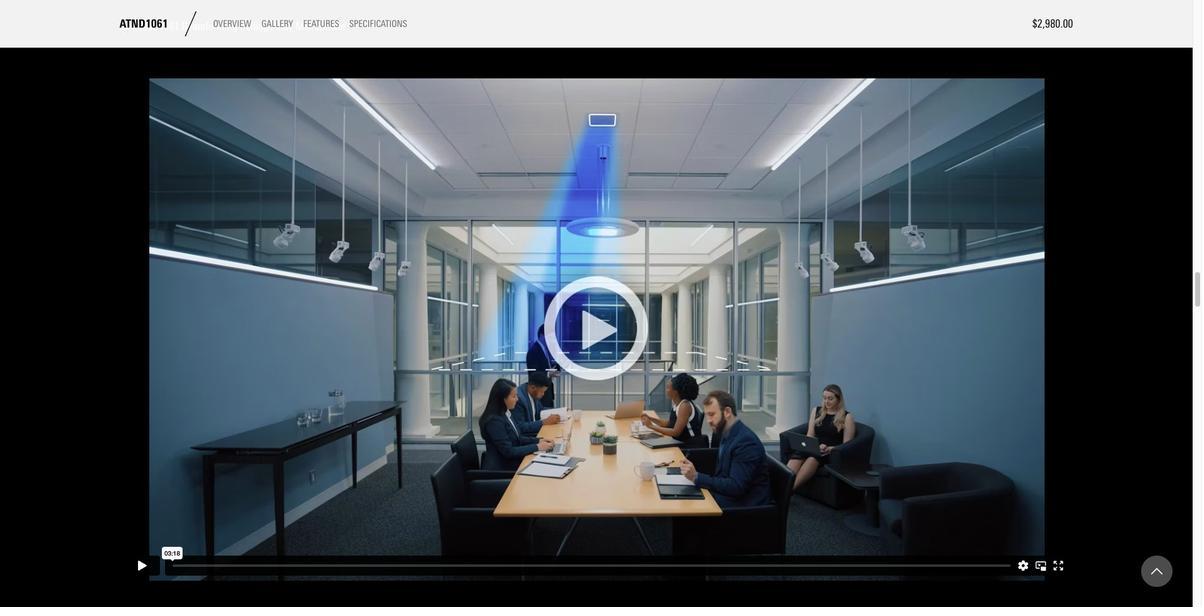 Task type: vqa. For each thing, say whether or not it's contained in the screenshot.
Settings
no



Task type: describe. For each thing, give the bounding box(es) containing it.
atnd1061 for atnd1061
[[120, 17, 168, 30]]

array
[[271, 20, 293, 33]]

atnd1061 beamforming ceiling array microphone
[[135, 20, 345, 33]]



Task type: locate. For each thing, give the bounding box(es) containing it.
gallery
[[262, 18, 293, 30]]

$2,980.00
[[1033, 17, 1073, 31]]

ceiling
[[240, 20, 269, 33]]

atnd1061 for atnd1061 beamforming ceiling array microphone
[[135, 20, 179, 33]]

atnd1061 left 'divider line' image in the left of the page
[[120, 17, 168, 30]]

atnd1061 left beamforming in the left top of the page
[[135, 20, 179, 33]]

features
[[303, 18, 339, 30]]

microphone
[[296, 20, 345, 33]]

divider line image
[[178, 11, 203, 36]]

atnd1061
[[120, 17, 168, 30], [135, 20, 179, 33]]

beamforming
[[182, 20, 238, 33]]

arrow up image
[[1152, 566, 1163, 577]]

specifications
[[349, 18, 407, 30]]

overview
[[213, 18, 251, 30]]



